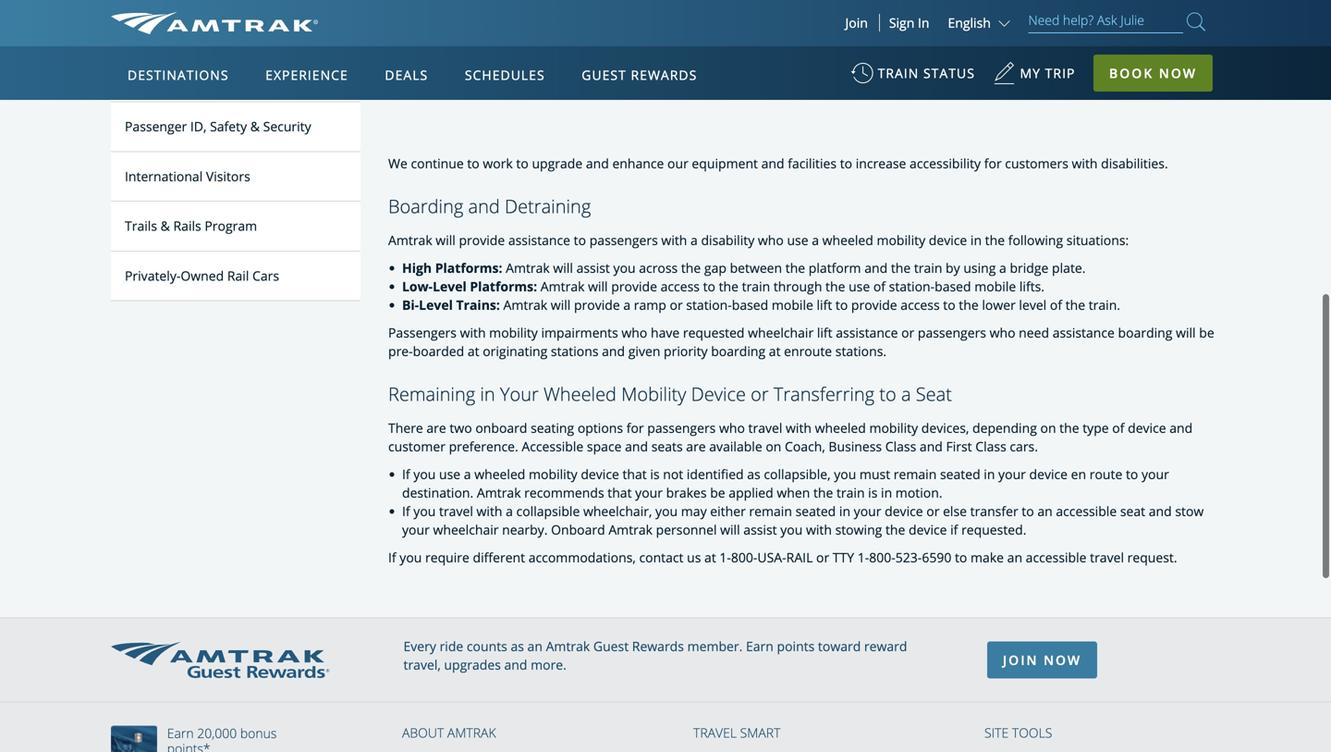 Task type: describe. For each thing, give the bounding box(es) containing it.
lower
[[983, 296, 1016, 314]]

0 vertical spatial train
[[915, 259, 943, 277]]

onboard
[[551, 521, 606, 538]]

0 vertical spatial that
[[623, 465, 647, 483]]

join button
[[835, 14, 880, 31]]

an inside if you use a wheeled mobility device that is not identified as collapsible, you must remain seated in your device en route to your destination. amtrak recommends that your brakes be applied when the train is in motion. if you travel with a collapsible wheelchair, you may either remain seated in your device or else transfer to an accessible seat and stow your wheelchair nearby. onboard amtrak personnel will assist you with stowing the device if requested.
[[1038, 502, 1053, 520]]

train inside if you use a wheeled mobility device that is not identified as collapsible, you must remain seated in your device en route to your destination. amtrak recommends that your brakes be applied when the train is in motion. if you travel with a collapsible wheelchair, you may either remain seated in your device or else transfer to an accessible seat and stow your wheelchair nearby. onboard amtrak personnel will assist you with stowing the device if requested.
[[837, 484, 865, 501]]

amtrak down wheelchair,
[[609, 521, 653, 538]]

experience button
[[258, 49, 356, 101]]

1 at from the left
[[468, 342, 480, 360]]

passenger id, safety & security
[[125, 118, 311, 135]]

use inside the high platforms: amtrak will assist you across the gap between the platform and the train by using a bridge plate. low-level platforms: amtrak will provide access to the train through the use of station-based mobile lifts. bi-level trains: amtrak will provide a ramp or station-based mobile lift to provide access to the lower level of the train.
[[849, 277, 871, 295]]

if you use a wheeled mobility device that is not identified as collapsible, you must remain seated in your device en route to your destination. amtrak recommends that your brakes be applied when the train is in motion. if you travel with a collapsible wheelchair, you may either remain seated in your device or else transfer to an accessible seat and stow your wheelchair nearby. onboard amtrak personnel will assist you with stowing the device if requested.
[[402, 465, 1205, 538]]

site
[[985, 724, 1009, 742]]

the left by
[[892, 259, 911, 277]]

seat
[[1121, 502, 1146, 520]]

following
[[1009, 231, 1064, 249]]

1 class from the left
[[886, 438, 917, 455]]

member.
[[688, 637, 743, 655]]

maximum wheelchair dimension is 27.5 inches (70 centimeters) wide. image
[[425, 0, 794, 122]]

passengers inside passengers with mobility impairments who have requested wheelchair lift assistance or passengers who need assistance boarding will be pre-boarded at originating stations and given priority boarding at enroute stations.
[[918, 324, 987, 341]]

you down business
[[835, 465, 857, 483]]

amtrak up high
[[388, 231, 433, 249]]

you up destination.
[[414, 465, 436, 483]]

platform
[[809, 259, 862, 277]]

device
[[692, 381, 746, 407]]

1 vertical spatial boarding
[[712, 342, 766, 360]]

rails
[[173, 217, 201, 235]]

the down gap
[[719, 277, 739, 295]]

0 horizontal spatial on
[[766, 438, 782, 455]]

in
[[918, 14, 930, 31]]

wheelchair inside passengers with mobility impairments who have requested wheelchair lift assistance or passengers who need assistance boarding will be pre-boarded at originating stations and given priority boarding at enroute stations.
[[748, 324, 814, 341]]

trip
[[1046, 64, 1076, 82]]

& inside passenger id, safety & security link
[[250, 118, 260, 135]]

onboard
[[476, 419, 528, 437]]

will inside passengers with mobility impairments who have requested wheelchair lift assistance or passengers who need assistance boarding will be pre-boarded at originating stations and given priority boarding at enroute stations.
[[1177, 324, 1197, 341]]

tips
[[246, 68, 271, 85]]

you down destination.
[[414, 502, 436, 520]]

site tools
[[985, 724, 1053, 742]]

1 1- from the left
[[720, 549, 732, 566]]

trails & rails program link
[[111, 202, 361, 252]]

guest rewards
[[582, 66, 698, 84]]

1 horizontal spatial based
[[935, 277, 972, 295]]

customers
[[1006, 154, 1069, 172]]

if for if you require different accommodations, contact us at 1-800-usa-rail or tty 1-800-523-6590 to make an accessible travel request.
[[388, 549, 396, 566]]

0 horizontal spatial train
[[742, 277, 771, 295]]

and down devices,
[[920, 438, 943, 455]]

or inside if you use a wheeled mobility device that is not identified as collapsible, you must remain seated in your device en route to your destination. amtrak recommends that your brakes be applied when the train is in motion. if you travel with a collapsible wheelchair, you may either remain seated in your device or else transfer to an accessible seat and stow your wheelchair nearby. onboard amtrak personnel will assist you with stowing the device if requested.
[[927, 502, 940, 520]]

stations.
[[836, 342, 887, 360]]

mobility down increase in the top of the page
[[877, 231, 926, 249]]

to left "seat"
[[880, 381, 897, 407]]

to left work
[[467, 154, 480, 172]]

the left lower
[[959, 296, 979, 314]]

or inside the high platforms: amtrak will assist you across the gap between the platform and the train by using a bridge plate. low-level platforms: amtrak will provide access to the train through the use of station-based mobile lifts. bi-level trains: amtrak will provide a ramp or station-based mobile lift to provide access to the lower level of the train.
[[670, 296, 683, 314]]

1 horizontal spatial remain
[[894, 465, 937, 483]]

disability
[[702, 231, 755, 249]]

your down the cars.
[[999, 465, 1027, 483]]

book now
[[1110, 64, 1198, 82]]

the left train.
[[1066, 296, 1086, 314]]

in left your
[[480, 381, 496, 407]]

0 horizontal spatial seated
[[796, 502, 836, 520]]

destinations button
[[120, 49, 236, 101]]

1 vertical spatial based
[[732, 296, 769, 314]]

who down lower
[[990, 324, 1016, 341]]

passengers inside there are two onboard seating options for passengers who travel with wheeled mobility devices, depending on the type of device and customer preference. accessible space and seats are available on coach, business class and first class cars.
[[648, 419, 716, 437]]

1 vertical spatial level
[[419, 296, 453, 314]]

trains:
[[456, 296, 500, 314]]

1 horizontal spatial assistance
[[836, 324, 899, 341]]

us at
[[687, 549, 717, 566]]

my
[[1021, 64, 1042, 82]]

0 horizontal spatial assistance
[[509, 231, 571, 249]]

join now
[[1004, 651, 1082, 669]]

rewards inside every ride counts as an amtrak guest rewards member. earn points toward reward travel, upgrades and more.
[[632, 637, 684, 655]]

2 horizontal spatial travel
[[1091, 549, 1125, 566]]

applied
[[729, 484, 774, 501]]

amtrak guest rewards image
[[111, 642, 330, 678]]

booking
[[194, 68, 243, 85]]

personnel
[[656, 521, 717, 538]]

footer containing every ride counts as an amtrak guest rewards member. earn points toward reward travel, upgrades and more.
[[0, 618, 1332, 752]]

with up across
[[662, 231, 688, 249]]

amtrak up impairments
[[541, 277, 585, 295]]

id,
[[190, 118, 207, 135]]

rewards inside guest rewards popup button
[[631, 66, 698, 84]]

the up using
[[986, 231, 1006, 249]]

you up personnel
[[656, 502, 678, 520]]

and down work
[[469, 193, 500, 219]]

impairments
[[542, 324, 619, 341]]

device left if
[[909, 521, 948, 538]]

1 horizontal spatial mobile
[[975, 277, 1017, 295]]

0 vertical spatial passengers
[[590, 231, 658, 249]]

2 class from the left
[[976, 438, 1007, 455]]

0 horizontal spatial station-
[[687, 296, 732, 314]]

your up wheelchair,
[[636, 484, 663, 501]]

mobility inside passengers with mobility impairments who have requested wheelchair lift assistance or passengers who need assistance boarding will be pre-boarded at originating stations and given priority boarding at enroute stations.
[[489, 324, 538, 341]]

a left ramp
[[624, 296, 631, 314]]

high
[[402, 259, 432, 277]]

status
[[924, 64, 976, 82]]

1 horizontal spatial is
[[869, 484, 878, 501]]

earn inside every ride counts as an amtrak guest rewards member. earn points toward reward travel, upgrades and more.
[[746, 637, 774, 655]]

usa-
[[758, 549, 787, 566]]

and left the facilities
[[762, 154, 785, 172]]

earn inside the earn 20,000 bonus points*.
[[167, 724, 194, 742]]

passenger
[[125, 118, 187, 135]]

points*.
[[167, 739, 214, 752]]

upgrades
[[444, 656, 501, 674]]

owned
[[181, 267, 224, 284]]

device left "en"
[[1030, 465, 1068, 483]]

to right route on the right
[[1127, 465, 1139, 483]]

20,000
[[197, 724, 237, 742]]

disabilities.
[[1102, 154, 1169, 172]]

your up seat
[[1142, 465, 1170, 483]]

if
[[951, 521, 959, 538]]

and inside every ride counts as an amtrak guest rewards member. earn points toward reward travel, upgrades and more.
[[505, 656, 528, 674]]

visitors
[[206, 167, 250, 185]]

identified
[[687, 465, 744, 483]]

banner containing join
[[0, 0, 1332, 427]]

detraining
[[505, 193, 591, 219]]

using
[[964, 259, 997, 277]]

travel inside if you use a wheeled mobility device that is not identified as collapsible, you must remain seated in your device en route to your destination. amtrak recommends that your brakes be applied when the train is in motion. if you travel with a collapsible wheelchair, you may either remain seated in your device or else transfer to an accessible seat and stow your wheelchair nearby. onboard amtrak personnel will assist you with stowing the device if requested.
[[439, 502, 473, 520]]

1 horizontal spatial station-
[[890, 277, 935, 295]]

space
[[587, 438, 622, 455]]

with right customers
[[1073, 154, 1098, 172]]

earn 20,000 bonus points*.
[[167, 724, 277, 752]]

regions map image
[[180, 154, 624, 413]]

as inside if you use a wheeled mobility device that is not identified as collapsible, you must remain seated in your device en route to your destination. amtrak recommends that your brakes be applied when the train is in motion. if you travel with a collapsible wheelchair, you may either remain seated in your device or else transfer to an accessible seat and stow your wheelchair nearby. onboard amtrak personnel will assist you with stowing the device if requested.
[[748, 465, 761, 483]]

schedules link
[[458, 46, 553, 100]]

to right transfer
[[1022, 502, 1035, 520]]

cars
[[253, 267, 279, 284]]

join for join now
[[1004, 651, 1039, 669]]

train status
[[878, 64, 976, 82]]

in down "must"
[[882, 484, 893, 501]]

options
[[578, 419, 624, 437]]

0 vertical spatial platforms:
[[435, 259, 503, 277]]

increase
[[856, 154, 907, 172]]

boarding
[[388, 193, 464, 219]]

the down the platform
[[826, 277, 846, 295]]

a up the platform
[[812, 231, 820, 249]]

amtrak up nearby.
[[477, 484, 521, 501]]

accessible inside if you use a wheeled mobility device that is not identified as collapsible, you must remain seated in your device en route to your destination. amtrak recommends that your brakes be applied when the train is in motion. if you travel with a collapsible wheelchair, you may either remain seated in your device or else transfer to an accessible seat and stow your wheelchair nearby. onboard amtrak personnel will assist you with stowing the device if requested.
[[1057, 502, 1118, 520]]

2 at from the left
[[769, 342, 781, 360]]

planning
[[125, 68, 177, 85]]

sign in button
[[890, 14, 930, 31]]

travel
[[694, 724, 737, 742]]

pre-
[[388, 342, 413, 360]]

en
[[1072, 465, 1087, 483]]

provide down the "boarding and detraining"
[[459, 231, 505, 249]]

amtrak right about
[[448, 724, 496, 742]]

mobility inside if you use a wheeled mobility device that is not identified as collapsible, you must remain seated in your device en route to your destination. amtrak recommends that your brakes be applied when the train is in motion. if you travel with a collapsible wheelchair, you may either remain seated in your device or else transfer to an accessible seat and stow your wheelchair nearby. onboard amtrak personnel will assist you with stowing the device if requested.
[[529, 465, 578, 483]]

mobility inside there are two onboard seating options for passengers who travel with wheeled mobility devices, depending on the type of device and customer preference. accessible space and seats are available on coach, business class and first class cars.
[[870, 419, 919, 437]]

now
[[1160, 64, 1198, 82]]

given
[[629, 342, 661, 360]]

to down the platform
[[836, 296, 848, 314]]

stations
[[551, 342, 599, 360]]

there
[[388, 419, 423, 437]]

available
[[710, 438, 763, 455]]

a left 'disability'
[[691, 231, 698, 249]]

who up the 'between'
[[758, 231, 784, 249]]

device up by
[[929, 231, 968, 249]]

wheeled
[[544, 381, 617, 407]]

book now button
[[1094, 55, 1214, 92]]

planning & booking tips
[[125, 68, 271, 85]]

the up 523-
[[886, 521, 906, 538]]

1 vertical spatial that
[[608, 484, 632, 501]]

every
[[404, 637, 437, 655]]

0 vertical spatial of
[[874, 277, 886, 295]]

0 horizontal spatial are
[[427, 419, 447, 437]]

who inside there are two onboard seating options for passengers who travel with wheeled mobility devices, depending on the type of device and customer preference. accessible space and seats are available on coach, business class and first class cars.
[[720, 419, 745, 437]]

destinations
[[128, 66, 229, 84]]

rail
[[787, 549, 813, 566]]

1 vertical spatial if
[[402, 502, 410, 520]]

privately-owned rail cars link
[[111, 252, 361, 301]]

tty
[[833, 549, 855, 566]]

program
[[205, 217, 257, 235]]

accessibility
[[910, 154, 982, 172]]

when
[[777, 484, 811, 501]]

device down space
[[581, 465, 620, 483]]

plate.
[[1053, 259, 1086, 277]]

counts
[[467, 637, 508, 655]]

brakes
[[667, 484, 707, 501]]

remaining in your wheeled mobility device or transferring to a seat
[[388, 381, 953, 407]]

travel inside there are two onboard seating options for passengers who travel with wheeled mobility devices, depending on the type of device and customer preference. accessible space and seats are available on coach, business class and first class cars.
[[749, 419, 783, 437]]

a left "seat"
[[902, 381, 912, 407]]

deals button
[[378, 49, 436, 101]]

transfer
[[971, 502, 1019, 520]]

cars.
[[1010, 438, 1039, 455]]

the left gap
[[682, 259, 701, 277]]

amtrak inside every ride counts as an amtrak guest rewards member. earn points toward reward travel, upgrades and more.
[[546, 637, 590, 655]]

Please enter your search item search field
[[1029, 9, 1184, 33]]

to down the detraining
[[574, 231, 587, 249]]

about amtrak
[[402, 724, 496, 742]]



Task type: locate. For each thing, give the bounding box(es) containing it.
english button
[[949, 14, 1015, 31]]

0 vertical spatial accessible
[[1057, 502, 1118, 520]]

with inside there are two onboard seating options for passengers who travel with wheeled mobility devices, depending on the type of device and customer preference. accessible space and seats are available on coach, business class and first class cars.
[[786, 419, 812, 437]]

0 vertical spatial earn
[[746, 637, 774, 655]]

use inside if you use a wheeled mobility device that is not identified as collapsible, you must remain seated in your device en route to your destination. amtrak recommends that your brakes be applied when the train is in motion. if you travel with a collapsible wheelchair, you may either remain seated in your device or else transfer to an accessible seat and stow your wheelchair nearby. onboard amtrak personnel will assist you with stowing the device if requested.
[[439, 465, 461, 483]]

and inside the high platforms: amtrak will assist you across the gap between the platform and the train by using a bridge plate. low-level platforms: amtrak will provide access to the train through the use of station-based mobile lifts. bi-level trains: amtrak will provide a ramp or station-based mobile lift to provide access to the lower level of the train.
[[865, 259, 888, 277]]

requested
[[683, 324, 745, 341]]

2 lift from the top
[[818, 324, 833, 341]]

1 horizontal spatial seated
[[941, 465, 981, 483]]

0 vertical spatial station-
[[890, 277, 935, 295]]

the inside there are two onboard seating options for passengers who travel with wheeled mobility devices, depending on the type of device and customer preference. accessible space and seats are available on coach, business class and first class cars.
[[1060, 419, 1080, 437]]

seating
[[531, 419, 575, 437]]

with up nearby.
[[477, 502, 503, 520]]

an right transfer
[[1038, 502, 1053, 520]]

0 horizontal spatial 800-
[[732, 549, 758, 566]]

guest rewards button
[[575, 49, 705, 101]]

assistance
[[509, 231, 571, 249], [836, 324, 899, 341], [1053, 324, 1115, 341]]

lift inside the high platforms: amtrak will assist you across the gap between the platform and the train by using a bridge plate. low-level platforms: amtrak will provide access to the train through the use of station-based mobile lifts. bi-level trains: amtrak will provide a ramp or station-based mobile lift to provide access to the lower level of the train.
[[817, 296, 833, 314]]

the up through
[[786, 259, 806, 277]]

use
[[788, 231, 809, 249], [849, 277, 871, 295], [439, 465, 461, 483]]

6590 to
[[923, 549, 968, 566]]

1 horizontal spatial join
[[1004, 651, 1039, 669]]

1 vertical spatial accessible
[[1026, 549, 1087, 566]]

2 horizontal spatial train
[[915, 259, 943, 277]]

1 horizontal spatial 1-
[[858, 549, 870, 566]]

lift inside passengers with mobility impairments who have requested wheelchair lift assistance or passengers who need assistance boarding will be pre-boarded at originating stations and given priority boarding at enroute stations.
[[818, 324, 833, 341]]

2 horizontal spatial use
[[849, 277, 871, 295]]

2 horizontal spatial assistance
[[1053, 324, 1115, 341]]

& right safety
[[250, 118, 260, 135]]

transferring
[[774, 381, 875, 407]]

bi-
[[402, 296, 419, 314]]

0 horizontal spatial for
[[627, 419, 644, 437]]

0 horizontal spatial &
[[161, 217, 170, 235]]

2 vertical spatial if
[[388, 549, 396, 566]]

seated down first
[[941, 465, 981, 483]]

amtrak image
[[111, 12, 318, 34]]

with inside passengers with mobility impairments who have requested wheelchair lift assistance or passengers who need assistance boarding will be pre-boarded at originating stations and given priority boarding at enroute stations.
[[460, 324, 486, 341]]

provide up ramp
[[612, 277, 658, 295]]

schedules
[[465, 66, 545, 84]]

mobile up lower
[[975, 277, 1017, 295]]

guest inside every ride counts as an amtrak guest rewards member. earn points toward reward travel, upgrades and more.
[[594, 637, 629, 655]]

tools
[[1013, 724, 1053, 742]]

1 vertical spatial seated
[[796, 502, 836, 520]]

make
[[971, 549, 1005, 566]]

rail
[[227, 267, 249, 284]]

0 horizontal spatial based
[[732, 296, 769, 314]]

2 1- from the left
[[858, 549, 870, 566]]

wheeled up the platform
[[823, 231, 874, 249]]

facilities
[[788, 154, 837, 172]]

1 vertical spatial station-
[[687, 296, 732, 314]]

provide up impairments
[[574, 296, 620, 314]]

1 horizontal spatial train
[[837, 484, 865, 501]]

about
[[402, 724, 444, 742]]

will
[[436, 231, 456, 249], [554, 259, 573, 277], [588, 277, 608, 295], [551, 296, 571, 314], [1177, 324, 1197, 341], [721, 521, 741, 538]]

that left not
[[623, 465, 647, 483]]

toward
[[819, 637, 861, 655]]

train.
[[1089, 296, 1121, 314]]

of up stations.
[[874, 277, 886, 295]]

collapsible,
[[764, 465, 831, 483]]

in up stowing
[[840, 502, 851, 520]]

gap
[[705, 259, 727, 277]]

& for booking
[[181, 68, 190, 85]]

0 vertical spatial are
[[427, 419, 447, 437]]

2 horizontal spatial an
[[1038, 502, 1053, 520]]

1 vertical spatial remain
[[750, 502, 793, 520]]

provide
[[459, 231, 505, 249], [612, 277, 658, 295], [574, 296, 620, 314], [852, 296, 898, 314]]

mobility
[[622, 381, 687, 407]]

bonus
[[240, 724, 277, 742]]

0 vertical spatial guest
[[582, 66, 627, 84]]

remain up motion. at the bottom right of page
[[894, 465, 937, 483]]

seated down when
[[796, 502, 836, 520]]

be
[[1200, 324, 1215, 341], [711, 484, 726, 501]]

destination.
[[402, 484, 474, 501]]

and up stow
[[1170, 419, 1193, 437]]

maximum wheelchair dimension is 48 inches (123 centimeters) long when occupied, with a minimum of 2 inches (5 centimeters) of ground clearance. image
[[816, 0, 1184, 122]]

0 vertical spatial remain
[[894, 465, 937, 483]]

1 horizontal spatial use
[[788, 231, 809, 249]]

footer
[[0, 618, 1332, 752]]

wheelchair inside if you use a wheeled mobility device that is not identified as collapsible, you must remain seated in your device en route to your destination. amtrak recommends that your brakes be applied when the train is in motion. if you travel with a collapsible wheelchair, you may either remain seated in your device or else transfer to an accessible seat and stow your wheelchair nearby. onboard amtrak personnel will assist you with stowing the device if requested.
[[433, 521, 499, 538]]

provide up stations.
[[852, 296, 898, 314]]

lift up enroute
[[818, 324, 833, 341]]

1 vertical spatial earn
[[167, 724, 194, 742]]

of right type
[[1113, 419, 1125, 437]]

to down by
[[944, 296, 956, 314]]

and right upgrade
[[586, 154, 609, 172]]

who up given
[[622, 324, 648, 341]]

must
[[860, 465, 891, 483]]

assist inside if you use a wheeled mobility device that is not identified as collapsible, you must remain seated in your device en route to your destination. amtrak recommends that your brakes be applied when the train is in motion. if you travel with a collapsible wheelchair, you may either remain seated in your device or else transfer to an accessible seat and stow your wheelchair nearby. onboard amtrak personnel will assist you with stowing the device if requested.
[[744, 521, 778, 538]]

experience
[[266, 66, 349, 84]]

800- right us at
[[732, 549, 758, 566]]

in up transfer
[[984, 465, 996, 483]]

wheeled inside if you use a wheeled mobility device that is not identified as collapsible, you must remain seated in your device en route to your destination. amtrak recommends that your brakes be applied when the train is in motion. if you travel with a collapsible wheelchair, you may either remain seated in your device or else transfer to an accessible seat and stow your wheelchair nearby. onboard amtrak personnel will assist you with stowing the device if requested.
[[475, 465, 526, 483]]

0 vertical spatial be
[[1200, 324, 1215, 341]]

who up available
[[720, 419, 745, 437]]

2 vertical spatial use
[[439, 465, 461, 483]]

0 vertical spatial for
[[985, 154, 1002, 172]]

your
[[500, 381, 539, 407]]

your up require at left bottom
[[402, 521, 430, 538]]

0 horizontal spatial an
[[528, 637, 543, 655]]

join inside footer
[[1004, 651, 1039, 669]]

enroute
[[785, 342, 833, 360]]

0 horizontal spatial access
[[661, 277, 700, 295]]

1 horizontal spatial boarding
[[1119, 324, 1173, 341]]

ride
[[440, 637, 464, 655]]

stowing
[[836, 521, 883, 538]]

level down low-
[[419, 296, 453, 314]]

our
[[668, 154, 689, 172]]

you inside the high platforms: amtrak will assist you across the gap between the platform and the train by using a bridge plate. low-level platforms: amtrak will provide access to the train through the use of station-based mobile lifts. bi-level trains: amtrak will provide a ramp or station-based mobile lift to provide access to the lower level of the train.
[[614, 259, 636, 277]]

& inside planning & booking tips link
[[181, 68, 190, 85]]

travel smart
[[694, 724, 781, 742]]

seated
[[941, 465, 981, 483], [796, 502, 836, 520]]

travel
[[749, 419, 783, 437], [439, 502, 473, 520], [1091, 549, 1125, 566]]

0 vertical spatial seated
[[941, 465, 981, 483]]

travel down destination.
[[439, 502, 473, 520]]

0 vertical spatial lift
[[817, 296, 833, 314]]

0 vertical spatial on
[[1041, 419, 1057, 437]]

is down "must"
[[869, 484, 878, 501]]

0 vertical spatial is
[[651, 465, 660, 483]]

0 vertical spatial wheeled
[[823, 231, 874, 249]]

the right when
[[814, 484, 834, 501]]

0 horizontal spatial 1-
[[720, 549, 732, 566]]

and left given
[[602, 342, 625, 360]]

devices,
[[922, 419, 970, 437]]

travel left request.
[[1091, 549, 1125, 566]]

you left require at left bottom
[[400, 549, 422, 566]]

remain
[[894, 465, 937, 483], [750, 502, 793, 520]]

boarding down requested
[[712, 342, 766, 360]]

class up "must"
[[886, 438, 917, 455]]

application inside banner
[[180, 154, 624, 413]]

1 horizontal spatial of
[[1051, 296, 1063, 314]]

rewards
[[631, 66, 698, 84], [632, 637, 684, 655]]

sign
[[890, 14, 915, 31]]

and right seat
[[1150, 502, 1173, 520]]

seats
[[652, 438, 683, 455]]

rewards up our
[[631, 66, 698, 84]]

assist up usa-
[[744, 521, 778, 538]]

join inside banner
[[846, 14, 868, 31]]

1 vertical spatial is
[[869, 484, 878, 501]]

with up the 'coach,'
[[786, 419, 812, 437]]

1 vertical spatial assist
[[744, 521, 778, 538]]

0 horizontal spatial join
[[846, 14, 868, 31]]

secondary navigation
[[111, 0, 388, 590]]

you up rail
[[781, 521, 803, 538]]

1 vertical spatial access
[[901, 296, 940, 314]]

1 vertical spatial are
[[687, 438, 706, 455]]

a up nearby.
[[506, 502, 513, 520]]

remain down applied on the bottom right of the page
[[750, 502, 793, 520]]

1 horizontal spatial as
[[748, 465, 761, 483]]

will inside if you use a wheeled mobility device that is not identified as collapsible, you must remain seated in your device en route to your destination. amtrak recommends that your brakes be applied when the train is in motion. if you travel with a collapsible wheelchair, you may either remain seated in your device or else transfer to an accessible seat and stow your wheelchair nearby. onboard amtrak personnel will assist you with stowing the device if requested.
[[721, 521, 741, 538]]

device inside there are two onboard seating options for passengers who travel with wheeled mobility devices, depending on the type of device and customer preference. accessible space and seats are available on coach, business class and first class cars.
[[1129, 419, 1167, 437]]

contact
[[640, 549, 684, 566]]

1 horizontal spatial earn
[[746, 637, 774, 655]]

upgrade
[[532, 154, 583, 172]]

based
[[935, 277, 972, 295], [732, 296, 769, 314]]

a down preference.
[[464, 465, 471, 483]]

mobility up originating
[[489, 324, 538, 341]]

0 horizontal spatial travel
[[439, 502, 473, 520]]

for
[[985, 154, 1002, 172], [627, 419, 644, 437]]

and inside passengers with mobility impairments who have requested wheelchair lift assistance or passengers who need assistance boarding will be pre-boarded at originating stations and given priority boarding at enroute stations.
[[602, 342, 625, 360]]

wheelchair up enroute
[[748, 324, 814, 341]]

seat
[[916, 381, 953, 407]]

that up wheelchair,
[[608, 484, 632, 501]]

1 horizontal spatial on
[[1041, 419, 1057, 437]]

class down depending
[[976, 438, 1007, 455]]

smart
[[741, 724, 781, 742]]

join for join
[[846, 14, 868, 31]]

mobility up business
[[870, 419, 919, 437]]

0 vertical spatial mobile
[[975, 277, 1017, 295]]

train down the 'between'
[[742, 277, 771, 295]]

0 vertical spatial level
[[433, 277, 467, 295]]

1 vertical spatial an
[[1008, 549, 1023, 566]]

0 horizontal spatial at
[[468, 342, 480, 360]]

to right work
[[517, 154, 529, 172]]

train left by
[[915, 259, 943, 277]]

international visitors link
[[111, 152, 361, 202]]

0 vertical spatial an
[[1038, 502, 1053, 520]]

a right using
[[1000, 259, 1007, 277]]

1 horizontal spatial wheelchair
[[748, 324, 814, 341]]

require
[[426, 549, 470, 566]]

0 horizontal spatial class
[[886, 438, 917, 455]]

1 vertical spatial &
[[250, 118, 260, 135]]

0 vertical spatial travel
[[749, 419, 783, 437]]

assist left across
[[577, 259, 610, 277]]

0 horizontal spatial be
[[711, 484, 726, 501]]

as inside every ride counts as an amtrak guest rewards member. earn points toward reward travel, upgrades and more.
[[511, 637, 524, 655]]

for left customers
[[985, 154, 1002, 172]]

reward
[[865, 637, 908, 655]]

1- right us at
[[720, 549, 732, 566]]

to right the facilities
[[841, 154, 853, 172]]

1 vertical spatial wheelchair
[[433, 521, 499, 538]]

2 vertical spatial an
[[528, 637, 543, 655]]

depending
[[973, 419, 1038, 437]]

wheelchair up require at left bottom
[[433, 521, 499, 538]]

the left type
[[1060, 419, 1080, 437]]

amtrak down the detraining
[[506, 259, 550, 277]]

there are two onboard seating options for passengers who travel with wheeled mobility devices, depending on the type of device and customer preference. accessible space and seats are available on coach, business class and first class cars.
[[388, 419, 1193, 455]]

1 horizontal spatial 800-
[[870, 549, 896, 566]]

1 vertical spatial for
[[627, 419, 644, 437]]

0 vertical spatial as
[[748, 465, 761, 483]]

0 horizontal spatial of
[[874, 277, 886, 295]]

accessible down "en"
[[1057, 502, 1118, 520]]

train down "must"
[[837, 484, 865, 501]]

2 vertical spatial &
[[161, 217, 170, 235]]

security
[[263, 118, 311, 135]]

1 vertical spatial join
[[1004, 651, 1039, 669]]

0 vertical spatial based
[[935, 277, 972, 295]]

need
[[1020, 324, 1050, 341]]

use up through
[[788, 231, 809, 249]]

1 vertical spatial platforms:
[[470, 277, 538, 295]]

an inside every ride counts as an amtrak guest rewards member. earn points toward reward travel, upgrades and more.
[[528, 637, 543, 655]]

amtrak guest rewards preferred mastercard image
[[111, 726, 166, 752]]

and left 'more.'
[[505, 656, 528, 674]]

may
[[682, 502, 707, 520]]

device down motion. at the bottom right of page
[[885, 502, 924, 520]]

1 vertical spatial use
[[849, 277, 871, 295]]

is left not
[[651, 465, 660, 483]]

requested.
[[962, 521, 1027, 538]]

0 horizontal spatial use
[[439, 465, 461, 483]]

privately-
[[125, 267, 181, 284]]

if for if you use a wheeled mobility device that is not identified as collapsible, you must remain seated in your device en route to your destination. amtrak recommends that your brakes be applied when the train is in motion. if you travel with a collapsible wheelchair, you may either remain seated in your device or else transfer to an accessible seat and stow your wheelchair nearby. onboard amtrak personnel will assist you with stowing the device if requested.
[[402, 465, 410, 483]]

0 horizontal spatial earn
[[167, 724, 194, 742]]

across
[[639, 259, 678, 277]]

and left seats
[[625, 438, 648, 455]]

trails
[[125, 217, 157, 235]]

0 vertical spatial boarding
[[1119, 324, 1173, 341]]

points
[[777, 637, 815, 655]]

an right make
[[1008, 549, 1023, 566]]

situations:
[[1067, 231, 1130, 249]]

accessible down requested.
[[1026, 549, 1087, 566]]

wheeled inside there are two onboard seating options for passengers who travel with wheeled mobility devices, depending on the type of device and customer preference. accessible space and seats are available on coach, business class and first class cars.
[[816, 419, 867, 437]]

1 vertical spatial lift
[[818, 324, 833, 341]]

accommodations,
[[529, 549, 636, 566]]

be inside passengers with mobility impairments who have requested wheelchair lift assistance or passengers who need assistance boarding will be pre-boarded at originating stations and given priority boarding at enroute stations.
[[1200, 324, 1215, 341]]

we
[[388, 154, 408, 172]]

0 horizontal spatial wheelchair
[[433, 521, 499, 538]]

level up trains: at the top left of the page
[[433, 277, 467, 295]]

amtrak right trains: at the top left of the page
[[504, 296, 548, 314]]

1 vertical spatial travel
[[439, 502, 473, 520]]

sign in
[[890, 14, 930, 31]]

access down across
[[661, 277, 700, 295]]

1 vertical spatial rewards
[[632, 637, 684, 655]]

different
[[473, 549, 525, 566]]

0 horizontal spatial mobile
[[772, 296, 814, 314]]

based down the 'between'
[[732, 296, 769, 314]]

0 vertical spatial rewards
[[631, 66, 698, 84]]

with up rail
[[807, 521, 832, 538]]

through
[[774, 277, 823, 295]]

more.
[[531, 656, 567, 674]]

1 horizontal spatial be
[[1200, 324, 1215, 341]]

0 horizontal spatial boarding
[[712, 342, 766, 360]]

earn left 20,000
[[167, 724, 194, 742]]

to down gap
[[704, 277, 716, 295]]

2 800- from the left
[[870, 549, 896, 566]]

join
[[846, 14, 868, 31], [1004, 651, 1039, 669]]

recommends
[[525, 484, 605, 501]]

passengers up across
[[590, 231, 658, 249]]

2 horizontal spatial &
[[250, 118, 260, 135]]

on left the 'coach,'
[[766, 438, 782, 455]]

or inside passengers with mobility impairments who have requested wheelchair lift assistance or passengers who need assistance boarding will be pre-boarded at originating stations and given priority boarding at enroute stations.
[[902, 324, 915, 341]]

1 800- from the left
[[732, 549, 758, 566]]

your up stowing
[[854, 502, 882, 520]]

& inside the trails & rails program link
[[161, 217, 170, 235]]

and inside if you use a wheeled mobility device that is not identified as collapsible, you must remain seated in your device en route to your destination. amtrak recommends that your brakes be applied when the train is in motion. if you travel with a collapsible wheelchair, you may either remain seated in your device or else transfer to an accessible seat and stow your wheelchair nearby. onboard amtrak personnel will assist you with stowing the device if requested.
[[1150, 502, 1173, 520]]

equipment
[[692, 154, 758, 172]]

banner
[[0, 0, 1332, 427]]

application
[[180, 154, 624, 413]]

0 horizontal spatial assist
[[577, 259, 610, 277]]

wheeled up business
[[816, 419, 867, 437]]

rewards left member.
[[632, 637, 684, 655]]

priority
[[664, 342, 708, 360]]

1 horizontal spatial at
[[769, 342, 781, 360]]

deals
[[385, 66, 428, 84]]

boarding and detraining
[[388, 193, 591, 219]]

lift down through
[[817, 296, 833, 314]]

0 vertical spatial access
[[661, 277, 700, 295]]

boarding
[[1119, 324, 1173, 341], [712, 342, 766, 360]]

mobile
[[975, 277, 1017, 295], [772, 296, 814, 314]]

access left lower
[[901, 296, 940, 314]]

for inside there are two onboard seating options for passengers who travel with wheeled mobility devices, depending on the type of device and customer preference. accessible space and seats are available on coach, business class and first class cars.
[[627, 419, 644, 437]]

& for rails
[[161, 217, 170, 235]]

1 vertical spatial wheeled
[[816, 419, 867, 437]]

in up using
[[971, 231, 982, 249]]

be inside if you use a wheeled mobility device that is not identified as collapsible, you must remain seated in your device en route to your destination. amtrak recommends that your brakes be applied when the train is in motion. if you travel with a collapsible wheelchair, you may either remain seated in your device or else transfer to an accessible seat and stow your wheelchair nearby. onboard amtrak personnel will assist you with stowing the device if requested.
[[711, 484, 726, 501]]

bridge
[[1011, 259, 1049, 277]]

if down destination.
[[402, 502, 410, 520]]

1 vertical spatial train
[[742, 277, 771, 295]]

high platforms: amtrak will assist you across the gap between the platform and the train by using a bridge plate. low-level platforms: amtrak will provide access to the train through the use of station-based mobile lifts. bi-level trains: amtrak will provide a ramp or station-based mobile lift to provide access to the lower level of the train.
[[402, 259, 1121, 314]]

1 lift from the top
[[817, 296, 833, 314]]

search icon image
[[1188, 9, 1206, 34]]

1 vertical spatial be
[[711, 484, 726, 501]]

of inside there are two onboard seating options for passengers who travel with wheeled mobility devices, depending on the type of device and customer preference. accessible space and seats are available on coach, business class and first class cars.
[[1113, 419, 1125, 437]]

1 vertical spatial guest
[[594, 637, 629, 655]]

assist inside the high platforms: amtrak will assist you across the gap between the platform and the train by using a bridge plate. low-level platforms: amtrak will provide access to the train through the use of station-based mobile lifts. bi-level trains: amtrak will provide a ramp or station-based mobile lift to provide access to the lower level of the train.
[[577, 259, 610, 277]]

nearby.
[[502, 521, 548, 538]]

1 vertical spatial as
[[511, 637, 524, 655]]

guest inside popup button
[[582, 66, 627, 84]]

are
[[427, 419, 447, 437], [687, 438, 706, 455]]



Task type: vqa. For each thing, say whether or not it's contained in the screenshot.
ball
no



